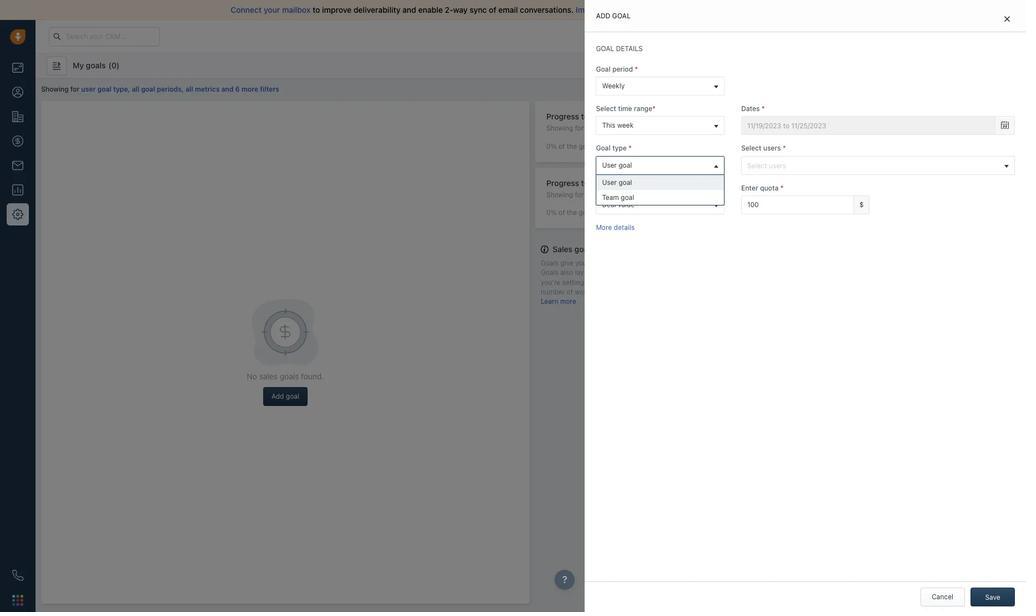 Task type: vqa. For each thing, say whether or not it's contained in the screenshot.
Deal
yes



Task type: locate. For each thing, give the bounding box(es) containing it.
0 vertical spatial goal
[[596, 65, 611, 73]]

1 towards from the top
[[582, 112, 611, 121]]

2 achieved from the top
[[595, 208, 623, 217]]

goals right "sales"
[[575, 245, 595, 254]]

to inside goals give your sales team the direction it needs to move your business forward. goals also lay out your team's performance in black and white—especially when you're setting goals based on business-critical metrics like revenue earned and number of won deals. you can add these goals for both individuals and teams learn more
[[696, 259, 702, 267]]

showing for down progress towards deal value goal at the right
[[547, 124, 586, 132]]

all right import
[[603, 5, 611, 14]]

all right 'type,' at the top of the page
[[132, 85, 139, 93]]

1 goals from the top
[[541, 259, 559, 267]]

goal right deals
[[676, 178, 692, 188]]

of
[[489, 5, 497, 14], [559, 142, 565, 150], [645, 178, 652, 188], [559, 208, 565, 217], [567, 288, 573, 296]]

goal up team goal at the right top
[[619, 178, 633, 186]]

0
[[112, 60, 117, 70]]

user inside option
[[603, 178, 617, 186]]

2 0% of the goal achieved from the top
[[547, 208, 623, 217]]

conversations.
[[520, 5, 574, 14]]

1 user from the top
[[603, 161, 617, 169]]

team
[[603, 193, 619, 201]]

add goal
[[596, 12, 631, 20], [272, 393, 299, 401]]

0 horizontal spatial add
[[272, 393, 284, 401]]

user inside user goal dropdown button
[[603, 161, 617, 169]]

achieved
[[595, 142, 623, 150], [595, 208, 623, 217]]

weekly button
[[596, 77, 725, 96]]

1 horizontal spatial sales
[[591, 259, 608, 267]]

goals
[[86, 60, 106, 70], [618, 124, 636, 132], [618, 191, 636, 199], [575, 245, 595, 254], [586, 278, 603, 286], [670, 288, 687, 296], [280, 371, 299, 381]]

0 vertical spatial showing for
[[547, 124, 586, 132]]

1 vertical spatial 0%
[[547, 208, 557, 217]]

1 vertical spatial showing
[[547, 124, 574, 132]]

and left 6 at top
[[222, 85, 234, 93]]

1 0% from the top
[[547, 142, 557, 150]]

monthly link
[[586, 124, 618, 132], [586, 191, 618, 199]]

2-
[[445, 5, 453, 14]]

monthly down progress towards deal value goal at the right
[[586, 124, 612, 132]]

select up "this"
[[596, 105, 617, 113]]

2 horizontal spatial sales
[[631, 5, 650, 14]]

1 vertical spatial sales
[[591, 259, 608, 267]]

of inside goals give your sales team the direction it needs to move your business forward. goals also lay out your team's performance in black and white—especially when you're setting goals based on business-critical metrics like revenue earned and number of won deals. you can add these goals for both individuals and teams learn more
[[567, 288, 573, 296]]

1 0% of the goal achieved from the top
[[547, 142, 623, 150]]

0 vertical spatial metrics
[[195, 85, 220, 93]]

dates *
[[742, 105, 765, 113]]

towards for number
[[582, 178, 611, 188]]

1 vertical spatial monthly link
[[586, 191, 618, 199]]

user up team
[[603, 178, 617, 186]]

showing for left metric
[[547, 191, 586, 199]]

1 horizontal spatial add goal
[[596, 12, 631, 20]]

1 vertical spatial value
[[618, 200, 635, 209]]

add goal up goal details
[[596, 12, 631, 20]]

)
[[117, 60, 120, 70]]

0 vertical spatial monthly link
[[586, 124, 618, 132]]

monthly for deal
[[586, 124, 612, 132]]

critical
[[667, 278, 688, 286]]

goal inside button
[[286, 393, 299, 401]]

filters
[[260, 85, 279, 93]]

* right type
[[629, 144, 632, 152]]

1 vertical spatial select
[[742, 144, 762, 152]]

0% of the goal achieved for number
[[547, 208, 623, 217]]

goal left period
[[596, 65, 611, 73]]

towards for deal
[[582, 112, 611, 121]]

showing
[[41, 85, 69, 93], [547, 124, 574, 132], [547, 191, 574, 199]]

goal inside dropdown button
[[619, 161, 633, 169]]

add goal down no sales goals found.
[[272, 393, 299, 401]]

0 vertical spatial add
[[596, 12, 611, 20]]

0%
[[547, 142, 557, 150], [547, 208, 557, 217]]

and down move
[[705, 269, 717, 277]]

revenue
[[727, 278, 752, 286]]

0 vertical spatial sales
[[631, 5, 650, 14]]

enter
[[742, 184, 759, 192]]

goal down type
[[619, 161, 633, 169]]

1 monthly from the top
[[586, 124, 612, 132]]

forward.
[[768, 259, 794, 267]]

* right the dates
[[762, 105, 765, 113]]

2 vertical spatial the
[[627, 259, 637, 267]]

team
[[610, 259, 625, 267]]

way
[[453, 5, 468, 14]]

1 user goal from the top
[[603, 161, 633, 169]]

and left enable
[[403, 5, 417, 14]]

of right sync
[[489, 5, 497, 14]]

goal left type
[[596, 144, 611, 152]]

1 showing for from the top
[[547, 124, 586, 132]]

1 vertical spatial the
[[567, 208, 577, 217]]

Enter value number field
[[742, 195, 855, 214]]

monthly link for deal
[[586, 124, 618, 132]]

your
[[264, 5, 280, 14], [613, 5, 629, 14], [576, 259, 590, 267], [723, 259, 736, 267], [598, 269, 612, 277]]

of up "sales"
[[559, 208, 565, 217]]

select for select time range
[[596, 105, 617, 113]]

save
[[986, 593, 1001, 602]]

1 horizontal spatial metrics
[[690, 278, 713, 286]]

0 vertical spatial to
[[313, 5, 320, 14]]

the up the sales goals
[[567, 208, 577, 217]]

1 vertical spatial metrics
[[690, 278, 713, 286]]

1 horizontal spatial all
[[186, 85, 193, 93]]

1 vertical spatial user
[[603, 178, 617, 186]]

0 vertical spatial 0%
[[547, 142, 557, 150]]

achieved up the more
[[595, 208, 623, 217]]

1 goal from the top
[[596, 65, 611, 73]]

cancel
[[933, 593, 954, 601]]

0 horizontal spatial to
[[313, 5, 320, 14]]

more down won
[[561, 297, 577, 306]]

for left metric
[[575, 191, 584, 199]]

2 monthly from the top
[[586, 191, 612, 199]]

value right deal
[[618, 200, 635, 209]]

sales goals
[[553, 245, 595, 254]]

2 user goal from the top
[[603, 178, 633, 186]]

1 vertical spatial showing for
[[547, 191, 586, 199]]

enable
[[419, 5, 443, 14]]

explore plans
[[817, 32, 860, 40]]

0 vertical spatial the
[[567, 142, 577, 150]]

you're
[[541, 278, 561, 286]]

towards up "this"
[[582, 112, 611, 121]]

sales right no in the left bottom of the page
[[259, 371, 278, 381]]

2 0% from the top
[[547, 208, 557, 217]]

1 vertical spatial add goal
[[272, 393, 299, 401]]

user goal up team goal at the right top
[[603, 178, 633, 186]]

1 monthly link from the top
[[586, 124, 618, 132]]

1 vertical spatial progress
[[547, 178, 580, 188]]

monthly link down progress towards deal value goal at the right
[[586, 124, 618, 132]]

towards up team
[[582, 178, 611, 188]]

0% of the goal achieved down "this"
[[547, 142, 623, 150]]

2 vertical spatial showing
[[547, 191, 574, 199]]

business
[[738, 259, 766, 267]]

for left both
[[689, 288, 698, 296]]

this week button
[[596, 116, 725, 135]]

add down no sales goals found.
[[272, 393, 284, 401]]

0 horizontal spatial sales
[[259, 371, 278, 381]]

goals up you're
[[541, 269, 559, 277]]

monthly up deal
[[586, 191, 612, 199]]

1 horizontal spatial select
[[742, 144, 762, 152]]

0 vertical spatial select
[[596, 105, 617, 113]]

to
[[313, 5, 320, 14], [696, 259, 702, 267]]

direction
[[639, 259, 667, 267]]

and down the when
[[778, 278, 790, 286]]

learn
[[541, 297, 559, 306]]

add
[[596, 12, 611, 20], [272, 393, 284, 401]]

metrics up both
[[690, 278, 713, 286]]

2 horizontal spatial all
[[603, 5, 611, 14]]

needs
[[675, 259, 694, 267]]

the for progress towards number of deals goal
[[567, 208, 577, 217]]

more details
[[596, 223, 635, 232]]

time
[[619, 105, 633, 113]]

achieved for number
[[595, 208, 623, 217]]

enter quota *
[[742, 184, 784, 192]]

monthly link up deal
[[586, 191, 618, 199]]

showing left user
[[41, 85, 69, 93]]

monthly link for number
[[586, 191, 618, 199]]

more
[[242, 85, 258, 93], [561, 297, 577, 306]]

0 vertical spatial achieved
[[595, 142, 623, 150]]

won
[[575, 288, 588, 296]]

goals
[[541, 259, 559, 267], [541, 269, 559, 277]]

1 vertical spatial goal
[[596, 144, 611, 152]]

dialog containing add goal
[[585, 0, 1027, 612]]

1 progress from the top
[[547, 112, 580, 121]]

when
[[775, 269, 792, 277]]

0 vertical spatial user goal
[[603, 161, 633, 169]]

individuals
[[716, 288, 750, 296]]

close image
[[1005, 16, 1011, 22]]

2 showing for from the top
[[547, 191, 586, 199]]

0 vertical spatial monthly
[[586, 124, 612, 132]]

to right "mailbox"
[[313, 5, 320, 14]]

1 vertical spatial 0% of the goal achieved
[[547, 208, 623, 217]]

user goal type, all goal periods, all metrics and 6 more filters link
[[81, 85, 279, 93]]

2 progress from the top
[[547, 178, 580, 188]]

showing down progress towards deal value goal at the right
[[547, 124, 574, 132]]

1 vertical spatial user goal
[[603, 178, 633, 186]]

this
[[603, 121, 616, 130]]

list box
[[597, 175, 725, 205]]

move
[[704, 259, 721, 267]]

goal left goal type *
[[579, 142, 593, 150]]

period
[[613, 65, 634, 73]]

value
[[631, 112, 650, 121], [618, 200, 635, 209]]

sales up out
[[591, 259, 608, 267]]

0 vertical spatial user
[[603, 161, 617, 169]]

0 vertical spatial more
[[242, 85, 258, 93]]

1 vertical spatial add
[[272, 393, 284, 401]]

1 vertical spatial towards
[[582, 178, 611, 188]]

2 monthly link from the top
[[586, 191, 618, 199]]

add up goal
[[596, 12, 611, 20]]

setting
[[563, 278, 584, 286]]

of down the setting
[[567, 288, 573, 296]]

deals.
[[590, 288, 609, 296]]

1 vertical spatial more
[[561, 297, 577, 306]]

metrics
[[195, 85, 220, 93], [690, 278, 713, 286]]

type,
[[113, 85, 130, 93]]

user goal down type
[[603, 161, 633, 169]]

0 vertical spatial goals
[[541, 259, 559, 267]]

and down earned on the right of page
[[751, 288, 763, 296]]

to up black
[[696, 259, 702, 267]]

user goal option
[[597, 175, 725, 190]]

2 towards from the top
[[582, 178, 611, 188]]

0 vertical spatial progress
[[547, 112, 580, 121]]

dialog
[[585, 0, 1027, 612]]

2 goal from the top
[[596, 144, 611, 152]]

select
[[596, 105, 617, 113], [742, 144, 762, 152]]

all right periods,
[[186, 85, 193, 93]]

deliverability
[[354, 5, 401, 14]]

based
[[605, 278, 624, 286]]

explore
[[817, 32, 841, 40]]

achieved for deal
[[595, 142, 623, 150]]

0 horizontal spatial select
[[596, 105, 617, 113]]

1 vertical spatial to
[[696, 259, 702, 267]]

(
[[109, 60, 112, 70]]

2 vertical spatial sales
[[259, 371, 278, 381]]

sales left data
[[631, 5, 650, 14]]

type
[[613, 144, 627, 152]]

more right 6 at top
[[242, 85, 258, 93]]

of left goal type *
[[559, 142, 565, 150]]

your left "mailbox"
[[264, 5, 280, 14]]

achieved down "this"
[[595, 142, 623, 150]]

2 user from the top
[[603, 178, 617, 186]]

1 horizontal spatial to
[[696, 259, 702, 267]]

sales inside goals give your sales team the direction it needs to move your business forward. goals also lay out your team's performance in black and white—especially when you're setting goals based on business-critical metrics like revenue earned and number of won deals. you can add these goals for both individuals and teams learn more
[[591, 259, 608, 267]]

showing left metric
[[547, 191, 574, 199]]

user
[[81, 85, 96, 93]]

value up week on the top right
[[631, 112, 650, 121]]

0 vertical spatial 0% of the goal achieved
[[547, 142, 623, 150]]

goal
[[613, 12, 631, 20], [98, 85, 112, 93], [141, 85, 155, 93], [652, 112, 668, 121], [579, 142, 593, 150], [619, 161, 633, 169], [619, 178, 633, 186], [676, 178, 692, 188], [621, 193, 635, 201], [579, 208, 593, 217], [286, 393, 299, 401]]

learn more link
[[541, 297, 577, 306]]

user goal inside option
[[603, 178, 633, 186]]

0 horizontal spatial add goal
[[272, 393, 299, 401]]

select left users
[[742, 144, 762, 152]]

also
[[561, 269, 574, 277]]

user down goal type *
[[603, 161, 617, 169]]

number
[[541, 288, 565, 296]]

0 vertical spatial towards
[[582, 112, 611, 121]]

1 vertical spatial goals
[[541, 269, 559, 277]]

0 horizontal spatial metrics
[[195, 85, 220, 93]]

monthly
[[586, 124, 612, 132], [586, 191, 612, 199]]

for left "this"
[[575, 124, 584, 132]]

the left goal type *
[[567, 142, 577, 150]]

None text field
[[742, 116, 996, 135]]

showing for
[[547, 124, 586, 132], [547, 191, 586, 199]]

select for select users
[[742, 144, 762, 152]]

your right import
[[613, 5, 629, 14]]

1 vertical spatial achieved
[[595, 208, 623, 217]]

all
[[603, 5, 611, 14], [132, 85, 139, 93], [186, 85, 193, 93]]

range
[[635, 105, 653, 113]]

1 vertical spatial monthly
[[586, 191, 612, 199]]

goals left give
[[541, 259, 559, 267]]

goal down no sales goals found.
[[286, 393, 299, 401]]

* up this week button
[[653, 105, 656, 113]]

1 horizontal spatial more
[[561, 297, 577, 306]]

0% of the goal achieved up the more
[[547, 208, 623, 217]]

cancel button
[[921, 588, 966, 607]]

1 achieved from the top
[[595, 142, 623, 150]]

the up team's
[[627, 259, 637, 267]]

* right period
[[635, 65, 639, 73]]

0 vertical spatial add goal
[[596, 12, 631, 20]]

1 horizontal spatial add
[[596, 12, 611, 20]]

0 horizontal spatial more
[[242, 85, 258, 93]]

metrics left 6 at top
[[195, 85, 220, 93]]



Task type: describe. For each thing, give the bounding box(es) containing it.
progress for progress towards deal value goal
[[547, 112, 580, 121]]

sync
[[470, 5, 487, 14]]

these
[[651, 288, 669, 296]]

this week
[[603, 121, 634, 130]]

business-
[[636, 278, 667, 286]]

goals down number
[[618, 191, 636, 199]]

add goal button
[[263, 388, 308, 406]]

deal value button
[[596, 195, 725, 214]]

my
[[73, 60, 84, 70]]

add inside dialog
[[596, 12, 611, 20]]

team goal option
[[597, 190, 725, 205]]

dates
[[742, 105, 760, 113]]

can
[[624, 288, 636, 296]]

deal value
[[603, 200, 635, 209]]

performance
[[637, 269, 678, 277]]

connect your mailbox link
[[231, 5, 313, 14]]

your right move
[[723, 259, 736, 267]]

more inside goals give your sales team the direction it needs to move your business forward. goals also lay out your team's performance in black and white—especially when you're setting goals based on business-critical metrics like revenue earned and number of won deals. you can add these goals for both individuals and teams learn more
[[561, 297, 577, 306]]

on
[[626, 278, 634, 286]]

black
[[687, 269, 704, 277]]

add goal inside button
[[272, 393, 299, 401]]

goal left periods,
[[141, 85, 155, 93]]

metric *
[[596, 184, 622, 192]]

value inside deal value 'button'
[[618, 200, 635, 209]]

sales
[[553, 245, 573, 254]]

plans
[[843, 32, 860, 40]]

it
[[669, 259, 673, 267]]

details
[[617, 44, 643, 53]]

goals left (
[[86, 60, 106, 70]]

list box containing user goal
[[597, 175, 725, 205]]

periods,
[[157, 85, 184, 93]]

details
[[614, 223, 635, 232]]

Select users search field
[[745, 160, 1001, 171]]

progress towards number of deals goal
[[547, 178, 692, 188]]

freshworks switcher image
[[12, 595, 23, 606]]

0 vertical spatial showing
[[41, 85, 69, 93]]

goal up goal details
[[613, 12, 631, 20]]

data
[[652, 5, 669, 14]]

connect your mailbox to improve deliverability and enable 2-way sync of email conversations. import all your sales data
[[231, 5, 669, 14]]

select time range *
[[596, 105, 656, 113]]

progress towards deal value goal
[[547, 112, 668, 121]]

for inside goals give your sales team the direction it needs to move your business forward. goals also lay out your team's performance in black and white—especially when you're setting goals based on business-critical metrics like revenue earned and number of won deals. you can add these goals for both individuals and teams learn more
[[689, 288, 698, 296]]

metrics inside goals give your sales team the direction it needs to move your business forward. goals also lay out your team's performance in black and white—especially when you're setting goals based on business-critical metrics like revenue earned and number of won deals. you can add these goals for both individuals and teams learn more
[[690, 278, 713, 286]]

phone element
[[7, 565, 29, 587]]

save button
[[971, 588, 1016, 607]]

goals up the add goal button
[[280, 371, 299, 381]]

showing for progress towards deal value goal
[[547, 124, 574, 132]]

earned
[[754, 278, 776, 286]]

you
[[611, 288, 622, 296]]

explore plans link
[[811, 29, 866, 43]]

goal period *
[[596, 65, 639, 73]]

add inside button
[[272, 393, 284, 401]]

email
[[499, 5, 518, 14]]

showing for user goal type, all goal periods, all metrics and 6 more filters
[[41, 85, 279, 93]]

* right users
[[783, 144, 787, 152]]

connect
[[231, 5, 262, 14]]

6
[[235, 85, 240, 93]]

your up 'lay'
[[576, 259, 590, 267]]

no
[[247, 371, 257, 381]]

0% for progress towards deal value goal
[[547, 142, 557, 150]]

of left deals
[[645, 178, 652, 188]]

goals down out
[[586, 278, 603, 286]]

showing for for progress towards deal value goal
[[547, 124, 586, 132]]

goal
[[596, 44, 615, 53]]

the inside goals give your sales team the direction it needs to move your business forward. goals also lay out your team's performance in black and white—especially when you're setting goals based on business-critical metrics like revenue earned and number of won deals. you can add these goals for both individuals and teams learn more
[[627, 259, 637, 267]]

deals
[[654, 178, 674, 188]]

like
[[715, 278, 726, 286]]

* up team goal at the right top
[[619, 184, 622, 192]]

goals down the critical
[[670, 288, 687, 296]]

team goal
[[603, 193, 635, 201]]

quota
[[761, 184, 779, 192]]

goal right user
[[98, 85, 112, 93]]

* right quota
[[781, 184, 784, 192]]

goals give your sales team the direction it needs to move your business forward. goals also lay out your team's performance in black and white—especially when you're setting goals based on business-critical metrics like revenue earned and number of won deals. you can add these goals for both individuals and teams learn more
[[541, 259, 794, 306]]

the for progress towards deal value goal
[[567, 142, 577, 150]]

Search your CRM... text field
[[49, 27, 160, 46]]

no sales goals found.
[[247, 371, 324, 381]]

0 horizontal spatial all
[[132, 85, 139, 93]]

none text field inside dialog
[[742, 116, 996, 135]]

showing for for progress towards number of deals goal
[[547, 191, 586, 199]]

user goal inside dropdown button
[[603, 161, 633, 169]]

showing for progress towards number of deals goal
[[547, 191, 574, 199]]

goal type *
[[596, 144, 632, 152]]

both
[[700, 288, 714, 296]]

lay
[[576, 269, 584, 277]]

goal for goal period *
[[596, 65, 611, 73]]

week
[[618, 121, 634, 130]]

0% for progress towards number of deals goal
[[547, 208, 557, 217]]

for left user
[[70, 85, 79, 93]]

goal down the 'weekly' button
[[652, 112, 668, 121]]

deal
[[613, 112, 629, 121]]

my goals ( 0 )
[[73, 60, 120, 70]]

progress for progress towards number of deals goal
[[547, 178, 580, 188]]

goal details
[[596, 44, 643, 53]]

phone image
[[12, 570, 23, 581]]

weekly
[[603, 82, 625, 90]]

2 goals from the top
[[541, 269, 559, 277]]

0 vertical spatial value
[[631, 112, 650, 121]]

select users *
[[742, 144, 787, 152]]

users
[[764, 144, 782, 152]]

deal
[[603, 200, 617, 209]]

metric
[[596, 184, 617, 192]]

monthly for number
[[586, 191, 612, 199]]

goal down number
[[621, 193, 635, 201]]

team's
[[614, 269, 635, 277]]

goal for goal type *
[[596, 144, 611, 152]]

user goal button
[[596, 156, 725, 175]]

goals down deal
[[618, 124, 636, 132]]

your up the "based"
[[598, 269, 612, 277]]

more
[[596, 223, 612, 232]]

give
[[561, 259, 574, 267]]

found.
[[301, 371, 324, 381]]

goal left deal
[[579, 208, 593, 217]]

add
[[637, 288, 649, 296]]

out
[[586, 269, 597, 277]]

add goal inside dialog
[[596, 12, 631, 20]]

0% of the goal achieved for deal
[[547, 142, 623, 150]]

$
[[860, 200, 864, 209]]



